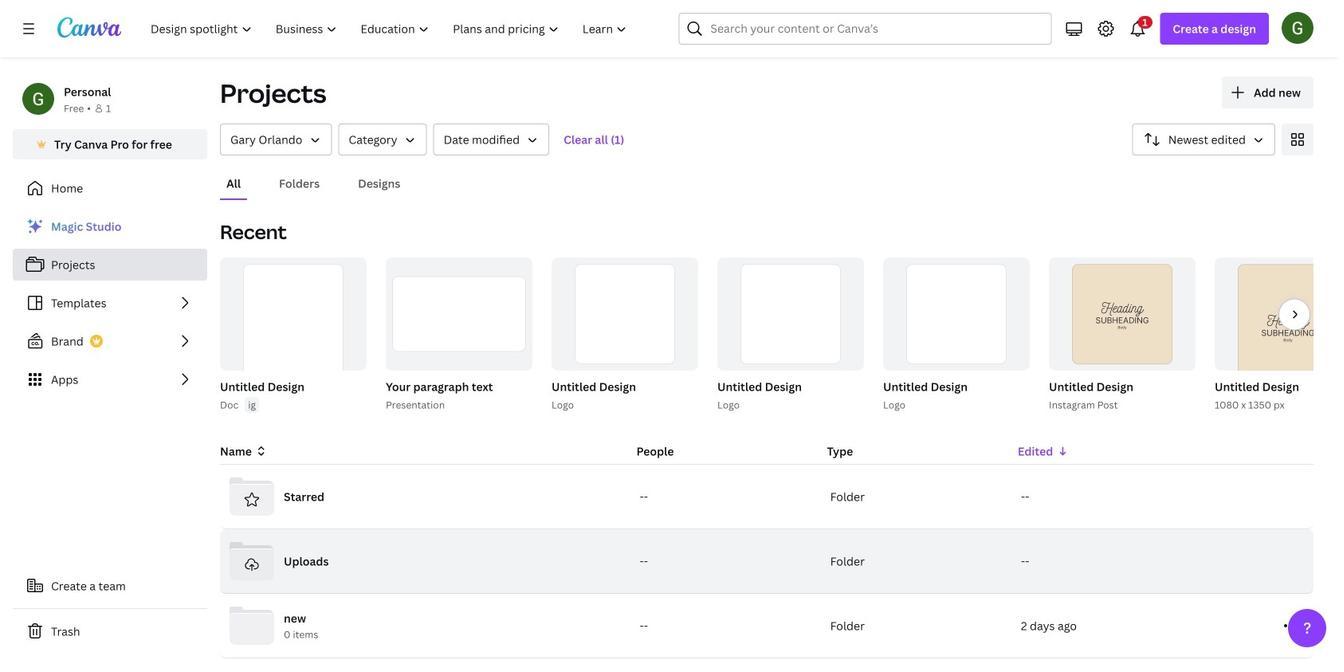 Task type: locate. For each thing, give the bounding box(es) containing it.
2 group from the left
[[220, 258, 367, 406]]

list
[[13, 210, 207, 395]]

3 group from the left
[[383, 258, 533, 413]]

10 group from the left
[[1046, 258, 1196, 413]]

gary orlando image
[[1282, 12, 1314, 44]]

group
[[217, 258, 367, 413], [220, 258, 367, 406], [383, 258, 533, 413], [386, 258, 533, 371], [549, 258, 698, 413], [552, 258, 698, 371], [714, 258, 864, 413], [718, 258, 864, 371], [880, 258, 1030, 413], [1046, 258, 1196, 413], [1212, 258, 1339, 413], [1215, 258, 1339, 389]]

6 group from the left
[[552, 258, 698, 371]]

8 group from the left
[[718, 258, 864, 371]]

Sort by button
[[1133, 124, 1276, 155]]

top level navigation element
[[140, 13, 641, 45]]

4 group from the left
[[386, 258, 533, 371]]

Owner button
[[220, 124, 332, 155]]

9 group from the left
[[880, 258, 1030, 413]]

None search field
[[679, 13, 1052, 45]]

Date modified button
[[433, 124, 549, 155]]



Task type: describe. For each thing, give the bounding box(es) containing it.
Category button
[[338, 124, 427, 155]]

5 group from the left
[[549, 258, 698, 413]]

12 group from the left
[[1215, 258, 1339, 389]]

1 group from the left
[[217, 258, 367, 413]]

Search search field
[[711, 14, 1020, 44]]

11 group from the left
[[1212, 258, 1339, 413]]

7 group from the left
[[714, 258, 864, 413]]



Task type: vqa. For each thing, say whether or not it's contained in the screenshot.
the a to the left
no



